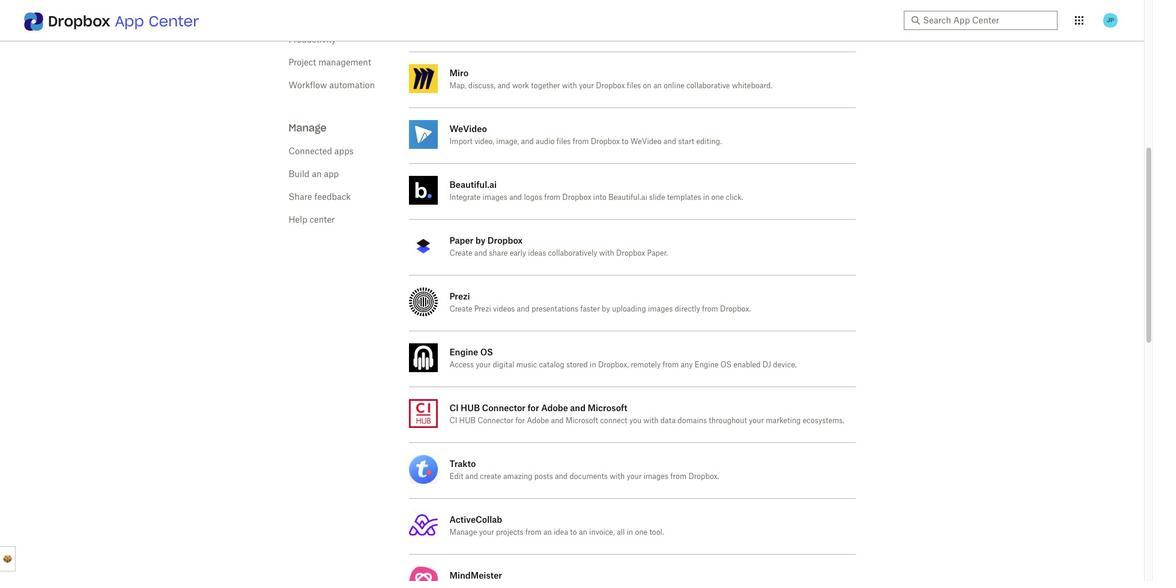 Task type: vqa. For each thing, say whether or not it's contained in the screenshot.


Task type: locate. For each thing, give the bounding box(es) containing it.
project management
[[289, 59, 371, 67]]

and inside paper by dropbox create and share early ideas collaboratively with dropbox paper.
[[474, 250, 487, 257]]

beautiful.ai
[[450, 180, 497, 190], [609, 194, 647, 201]]

dropbox. for trakto
[[689, 473, 720, 481]]

manage
[[289, 122, 327, 134], [450, 529, 477, 536]]

manage up connected
[[289, 122, 327, 134]]

wevideo import video, image, and audio files from dropbox to wevideo and start editing.
[[450, 124, 722, 145]]

ci hub connector for adobe and microsoft ci hub connector for adobe and microsoft connect you with data domains throughout your marketing ecosystems.
[[450, 403, 845, 425]]

logos
[[524, 194, 542, 201]]

online
[[664, 82, 685, 90]]

beautiful.ai up integrate
[[450, 180, 497, 190]]

0 vertical spatial in
[[703, 194, 710, 201]]

1 vertical spatial engine
[[695, 362, 719, 369]]

wevideo up import
[[450, 124, 487, 134]]

mindmeister
[[450, 571, 502, 581]]

1 vertical spatial manage
[[450, 529, 477, 536]]

1 horizontal spatial by
[[602, 306, 610, 313]]

1 vertical spatial adobe
[[527, 418, 549, 425]]

for
[[528, 403, 539, 413], [516, 418, 525, 425]]

with right documents
[[610, 473, 625, 481]]

throughout
[[709, 418, 747, 425]]

0 vertical spatial one
[[712, 194, 724, 201]]

mindmeister link
[[409, 555, 856, 582]]

dropbox. inside trakto edit and create amazing posts and documents with your images from dropbox.
[[689, 473, 720, 481]]

dropbox.
[[720, 306, 751, 313], [689, 473, 720, 481]]

1 horizontal spatial in
[[627, 529, 633, 536]]

microsoft left connect
[[566, 418, 598, 425]]

beautiful.ai right into
[[609, 194, 647, 201]]

1 create from the top
[[450, 250, 473, 257]]

1 horizontal spatial one
[[712, 194, 724, 201]]

manage inside activecollab manage your projects from an idea to an invoice, all in one tool.
[[450, 529, 477, 536]]

projects
[[496, 529, 524, 536]]

one left tool.
[[635, 529, 648, 536]]

slide
[[649, 194, 665, 201]]

with right collaboratively
[[599, 250, 614, 257]]

into
[[593, 194, 607, 201]]

from inside engine os access your digital music catalog stored in dropbox, remotely from any engine os enabled dj device.
[[663, 362, 679, 369]]

jp
[[1107, 16, 1115, 24]]

dropbox inside miro map, discuss, and work together with your dropbox files on an online collaborative whiteboard.
[[596, 82, 625, 90]]

os
[[480, 347, 493, 357], [721, 362, 732, 369]]

os left enabled
[[721, 362, 732, 369]]

1 horizontal spatial prezi
[[474, 306, 491, 313]]

from right directly
[[702, 306, 718, 313]]

in right templates
[[703, 194, 710, 201]]

from right projects
[[526, 529, 542, 536]]

one inside activecollab manage your projects from an idea to an invoice, all in one tool.
[[635, 529, 648, 536]]

with
[[562, 82, 577, 90], [599, 250, 614, 257], [644, 418, 659, 425], [610, 473, 625, 481]]

0 vertical spatial os
[[480, 347, 493, 357]]

connector up create
[[478, 418, 514, 425]]

dropbox left paper.
[[616, 250, 645, 257]]

an inside miro map, discuss, and work together with your dropbox files on an online collaborative whiteboard.
[[654, 82, 662, 90]]

by right "faster"
[[602, 306, 610, 313]]

1 horizontal spatial manage
[[450, 529, 477, 536]]

1 horizontal spatial to
[[622, 138, 629, 145]]

and left work
[[498, 82, 510, 90]]

connected apps link
[[289, 148, 354, 156]]

apps
[[335, 148, 354, 156]]

in inside beautiful.ai integrate images and logos from dropbox into beautiful.ai slide templates in one click.
[[703, 194, 710, 201]]

images up tool.
[[644, 473, 669, 481]]

0 vertical spatial images
[[483, 194, 507, 201]]

files inside miro map, discuss, and work together with your dropbox files on an online collaborative whiteboard.
[[627, 82, 641, 90]]

edit
[[450, 473, 464, 481]]

by
[[476, 236, 486, 246], [602, 306, 610, 313]]

in right "stored"
[[590, 362, 596, 369]]

1 vertical spatial ci
[[450, 418, 457, 425]]

2 vertical spatial images
[[644, 473, 669, 481]]

your inside trakto edit and create amazing posts and documents with your images from dropbox.
[[627, 473, 642, 481]]

by inside paper by dropbox create and share early ideas collaboratively with dropbox paper.
[[476, 236, 486, 246]]

0 horizontal spatial in
[[590, 362, 596, 369]]

1 horizontal spatial dropbox.
[[720, 306, 751, 313]]

your left 'marketing'
[[749, 418, 764, 425]]

and left share
[[474, 250, 487, 257]]

0 vertical spatial for
[[528, 403, 539, 413]]

1 vertical spatial dropbox.
[[689, 473, 720, 481]]

wevideo
[[450, 124, 487, 134], [631, 138, 662, 145]]

0 horizontal spatial manage
[[289, 122, 327, 134]]

create left videos
[[450, 306, 473, 313]]

audio
[[536, 138, 555, 145]]

create inside prezi create prezi videos and presentations faster by uploading images directly from dropbox.
[[450, 306, 473, 313]]

uploading
[[612, 306, 646, 313]]

in inside activecollab manage your projects from an idea to an invoice, all in one tool.
[[627, 529, 633, 536]]

0 vertical spatial manage
[[289, 122, 327, 134]]

dropbox up beautiful.ai integrate images and logos from dropbox into beautiful.ai slide templates in one click.
[[591, 138, 620, 145]]

0 horizontal spatial files
[[557, 138, 571, 145]]

manage down activecollab
[[450, 529, 477, 536]]

to up beautiful.ai integrate images and logos from dropbox into beautiful.ai slide templates in one click.
[[622, 138, 629, 145]]

app
[[324, 171, 339, 179]]

0 vertical spatial engine
[[450, 347, 478, 357]]

your inside ci hub connector for adobe and microsoft ci hub connector for adobe and microsoft connect you with data domains throughout your marketing ecosystems.
[[749, 418, 764, 425]]

1 vertical spatial one
[[635, 529, 648, 536]]

dropbox
[[48, 12, 110, 31], [596, 82, 625, 90], [591, 138, 620, 145], [563, 194, 592, 201], [488, 236, 523, 246], [616, 250, 645, 257]]

0 horizontal spatial prezi
[[450, 291, 470, 302]]

images left directly
[[648, 306, 673, 313]]

beautiful.ai integrate images and logos from dropbox into beautiful.ai slide templates in one click.
[[450, 180, 744, 201]]

from right logos
[[544, 194, 561, 201]]

hub
[[461, 403, 480, 413], [459, 418, 476, 425]]

0 vertical spatial to
[[622, 138, 629, 145]]

and left start
[[664, 138, 677, 145]]

adobe down catalog
[[541, 403, 568, 413]]

1 vertical spatial files
[[557, 138, 571, 145]]

tool.
[[650, 529, 664, 536]]

and left audio
[[521, 138, 534, 145]]

0 horizontal spatial to
[[570, 529, 577, 536]]

one inside beautiful.ai integrate images and logos from dropbox into beautiful.ai slide templates in one click.
[[712, 194, 724, 201]]

images
[[483, 194, 507, 201], [648, 306, 673, 313], [644, 473, 669, 481]]

1 horizontal spatial for
[[528, 403, 539, 413]]

data
[[661, 418, 676, 425]]

from right audio
[[573, 138, 589, 145]]

ci
[[450, 403, 459, 413], [450, 418, 457, 425]]

engine right any
[[695, 362, 719, 369]]

one for activecollab
[[635, 529, 648, 536]]

0 vertical spatial beautiful.ai
[[450, 180, 497, 190]]

1 horizontal spatial wevideo
[[631, 138, 662, 145]]

ci up trakto
[[450, 418, 457, 425]]

wevideo left start
[[631, 138, 662, 145]]

in
[[703, 194, 710, 201], [590, 362, 596, 369], [627, 529, 633, 536]]

your right together
[[579, 82, 594, 90]]

project management link
[[289, 59, 371, 67]]

ideas
[[528, 250, 546, 257]]

domains
[[678, 418, 707, 425]]

your inside miro map, discuss, and work together with your dropbox files on an online collaborative whiteboard.
[[579, 82, 594, 90]]

from left any
[[663, 362, 679, 369]]

microsoft
[[588, 403, 628, 413], [566, 418, 598, 425]]

1 vertical spatial connector
[[478, 418, 514, 425]]

0 vertical spatial by
[[476, 236, 486, 246]]

1 vertical spatial in
[[590, 362, 596, 369]]

help
[[289, 216, 307, 225]]

0 horizontal spatial os
[[480, 347, 493, 357]]

0 vertical spatial files
[[627, 82, 641, 90]]

map,
[[450, 82, 467, 90]]

work
[[512, 82, 529, 90]]

1 vertical spatial to
[[570, 529, 577, 536]]

for up amazing
[[516, 418, 525, 425]]

image,
[[496, 138, 519, 145]]

prezi create prezi videos and presentations faster by uploading images directly from dropbox.
[[450, 291, 751, 313]]

0 vertical spatial wevideo
[[450, 124, 487, 134]]

adobe up posts
[[527, 418, 549, 425]]

templates
[[667, 194, 701, 201]]

an left app
[[312, 171, 322, 179]]

2 create from the top
[[450, 306, 473, 313]]

and left logos
[[509, 194, 522, 201]]

1 vertical spatial for
[[516, 418, 525, 425]]

dropbox. down domains
[[689, 473, 720, 481]]

0 vertical spatial create
[[450, 250, 473, 257]]

0 horizontal spatial beautiful.ai
[[450, 180, 497, 190]]

paper.
[[647, 250, 668, 257]]

create down paper
[[450, 250, 473, 257]]

files
[[627, 82, 641, 90], [557, 138, 571, 145]]

1 vertical spatial by
[[602, 306, 610, 313]]

images right integrate
[[483, 194, 507, 201]]

create
[[450, 250, 473, 257], [450, 306, 473, 313]]

1 vertical spatial beautiful.ai
[[609, 194, 647, 201]]

0 vertical spatial dropbox.
[[720, 306, 751, 313]]

with inside paper by dropbox create and share early ideas collaboratively with dropbox paper.
[[599, 250, 614, 257]]

prezi down paper
[[450, 291, 470, 302]]

for down music
[[528, 403, 539, 413]]

1 vertical spatial images
[[648, 306, 673, 313]]

in for activecollab
[[627, 529, 633, 536]]

0 horizontal spatial for
[[516, 418, 525, 425]]

files left on
[[627, 82, 641, 90]]

to right idea
[[570, 529, 577, 536]]

an right on
[[654, 82, 662, 90]]

by right paper
[[476, 236, 486, 246]]

dropbox left on
[[596, 82, 625, 90]]

connect
[[600, 418, 628, 425]]

2 vertical spatial in
[[627, 529, 633, 536]]

hub up trakto
[[459, 418, 476, 425]]

hub down access
[[461, 403, 480, 413]]

your right documents
[[627, 473, 642, 481]]

one for beautiful.ai
[[712, 194, 724, 201]]

microsoft up connect
[[588, 403, 628, 413]]

os up the digital
[[480, 347, 493, 357]]

1 vertical spatial create
[[450, 306, 473, 313]]

ci down access
[[450, 403, 459, 413]]

in right all
[[627, 529, 633, 536]]

in inside engine os access your digital music catalog stored in dropbox, remotely from any engine os enabled dj device.
[[590, 362, 596, 369]]

0 vertical spatial ci
[[450, 403, 459, 413]]

dropbox left app
[[48, 12, 110, 31]]

files right audio
[[557, 138, 571, 145]]

help center
[[289, 216, 335, 225]]

dropbox. right directly
[[720, 306, 751, 313]]

1 vertical spatial wevideo
[[631, 138, 662, 145]]

1 horizontal spatial os
[[721, 362, 732, 369]]

and right videos
[[517, 306, 530, 313]]

1 horizontal spatial files
[[627, 82, 641, 90]]

your down activecollab
[[479, 529, 494, 536]]

0 horizontal spatial dropbox.
[[689, 473, 720, 481]]

images inside beautiful.ai integrate images and logos from dropbox into beautiful.ai slide templates in one click.
[[483, 194, 507, 201]]

together
[[531, 82, 560, 90]]

dropbox. for prezi
[[720, 306, 751, 313]]

faster
[[581, 306, 600, 313]]

0 horizontal spatial one
[[635, 529, 648, 536]]

with right together
[[562, 82, 577, 90]]

from down data
[[671, 473, 687, 481]]

build an app
[[289, 171, 339, 179]]

engine up access
[[450, 347, 478, 357]]

music
[[517, 362, 537, 369]]

1 horizontal spatial beautiful.ai
[[609, 194, 647, 201]]

share
[[289, 193, 312, 202]]

from inside prezi create prezi videos and presentations faster by uploading images directly from dropbox.
[[702, 306, 718, 313]]

0 horizontal spatial by
[[476, 236, 486, 246]]

0 vertical spatial hub
[[461, 403, 480, 413]]

dropbox. inside prezi create prezi videos and presentations faster by uploading images directly from dropbox.
[[720, 306, 751, 313]]

app
[[115, 12, 144, 31]]

digital
[[493, 362, 515, 369]]

and right edit
[[465, 473, 478, 481]]

dropbox inside the wevideo import video, image, and audio files from dropbox to wevideo and start editing.
[[591, 138, 620, 145]]

0 vertical spatial adobe
[[541, 403, 568, 413]]

your left the digital
[[476, 362, 491, 369]]

one left click.
[[712, 194, 724, 201]]

with right you at the right
[[644, 418, 659, 425]]

with inside trakto edit and create amazing posts and documents with your images from dropbox.
[[610, 473, 625, 481]]

amazing
[[503, 473, 533, 481]]

1 vertical spatial prezi
[[474, 306, 491, 313]]

trakto
[[450, 459, 476, 469]]

and down "stored"
[[570, 403, 586, 413]]

2 horizontal spatial in
[[703, 194, 710, 201]]

dropbox left into
[[563, 194, 592, 201]]

prezi left videos
[[474, 306, 491, 313]]

connector down the digital
[[482, 403, 526, 413]]



Task type: describe. For each thing, give the bounding box(es) containing it.
share
[[489, 250, 508, 257]]

catalog
[[539, 362, 565, 369]]

Search App Center text field
[[923, 14, 1051, 27]]

posts
[[535, 473, 553, 481]]

videos
[[493, 306, 515, 313]]

and inside beautiful.ai integrate images and logos from dropbox into beautiful.ai slide templates in one click.
[[509, 194, 522, 201]]

from inside trakto edit and create amazing posts and documents with your images from dropbox.
[[671, 473, 687, 481]]

files inside the wevideo import video, image, and audio files from dropbox to wevideo and start editing.
[[557, 138, 571, 145]]

documents
[[570, 473, 608, 481]]

center
[[310, 216, 335, 225]]

discuss,
[[468, 82, 496, 90]]

connected apps
[[289, 148, 354, 156]]

1 ci from the top
[[450, 403, 459, 413]]

images inside prezi create prezi videos and presentations faster by uploading images directly from dropbox.
[[648, 306, 673, 313]]

on
[[643, 82, 652, 90]]

access
[[450, 362, 474, 369]]

click.
[[726, 194, 744, 201]]

import
[[450, 138, 473, 145]]

automation
[[329, 82, 375, 90]]

collaboratively
[[548, 250, 597, 257]]

all
[[617, 529, 625, 536]]

an left invoice,
[[579, 529, 587, 536]]

and up trakto edit and create amazing posts and documents with your images from dropbox.
[[551, 418, 564, 425]]

remotely
[[631, 362, 661, 369]]

0 vertical spatial prezi
[[450, 291, 470, 302]]

with inside miro map, discuss, and work together with your dropbox files on an online collaborative whiteboard.
[[562, 82, 577, 90]]

paper by dropbox create and share early ideas collaboratively with dropbox paper.
[[450, 236, 668, 257]]

whiteboard.
[[732, 82, 773, 90]]

and inside prezi create prezi videos and presentations faster by uploading images directly from dropbox.
[[517, 306, 530, 313]]

in for beautiful.ai
[[703, 194, 710, 201]]

center
[[149, 12, 199, 31]]

1 vertical spatial microsoft
[[566, 418, 598, 425]]

dj
[[763, 362, 771, 369]]

start
[[678, 138, 695, 145]]

with inside ci hub connector for adobe and microsoft ci hub connector for adobe and microsoft connect you with data domains throughout your marketing ecosystems.
[[644, 418, 659, 425]]

marketing
[[766, 418, 801, 425]]

share feedback
[[289, 193, 351, 202]]

and inside miro map, discuss, and work together with your dropbox files on an online collaborative whiteboard.
[[498, 82, 510, 90]]

help center link
[[289, 216, 335, 225]]

an left idea
[[544, 529, 552, 536]]

0 horizontal spatial engine
[[450, 347, 478, 357]]

early
[[510, 250, 526, 257]]

presentations
[[532, 306, 579, 313]]

activecollab
[[450, 515, 502, 525]]

build an app link
[[289, 171, 339, 179]]

to inside activecollab manage your projects from an idea to an invoice, all in one tool.
[[570, 529, 577, 536]]

build
[[289, 171, 310, 179]]

miro map, discuss, and work together with your dropbox files on an online collaborative whiteboard.
[[450, 68, 773, 90]]

workflow
[[289, 82, 327, 90]]

by inside prezi create prezi videos and presentations faster by uploading images directly from dropbox.
[[602, 306, 610, 313]]

enabled
[[734, 362, 761, 369]]

0 vertical spatial connector
[[482, 403, 526, 413]]

share feedback link
[[289, 193, 351, 202]]

project
[[289, 59, 316, 67]]

miro
[[450, 68, 469, 78]]

engine os access your digital music catalog stored in dropbox, remotely from any engine os enabled dj device.
[[450, 347, 797, 369]]

productivity
[[289, 36, 336, 44]]

dropbox inside beautiful.ai integrate images and logos from dropbox into beautiful.ai slide templates in one click.
[[563, 194, 592, 201]]

to inside the wevideo import video, image, and audio files from dropbox to wevideo and start editing.
[[622, 138, 629, 145]]

dropbox,
[[598, 362, 629, 369]]

activecollab manage your projects from an idea to an invoice, all in one tool.
[[450, 515, 664, 536]]

paper
[[450, 236, 474, 246]]

idea
[[554, 529, 568, 536]]

1 vertical spatial hub
[[459, 418, 476, 425]]

integrate
[[450, 194, 481, 201]]

images inside trakto edit and create amazing posts and documents with your images from dropbox.
[[644, 473, 669, 481]]

collaborative
[[687, 82, 730, 90]]

workflow automation
[[289, 82, 375, 90]]

editing.
[[697, 138, 722, 145]]

device.
[[773, 362, 797, 369]]

from inside beautiful.ai integrate images and logos from dropbox into beautiful.ai slide templates in one click.
[[544, 194, 561, 201]]

trakto edit and create amazing posts and documents with your images from dropbox.
[[450, 459, 720, 481]]

dropbox up share
[[488, 236, 523, 246]]

create inside paper by dropbox create and share early ideas collaboratively with dropbox paper.
[[450, 250, 473, 257]]

any
[[681, 362, 693, 369]]

create
[[480, 473, 501, 481]]

2 ci from the top
[[450, 418, 457, 425]]

management
[[319, 59, 371, 67]]

your inside engine os access your digital music catalog stored in dropbox, remotely from any engine os enabled dj device.
[[476, 362, 491, 369]]

from inside the wevideo import video, image, and audio files from dropbox to wevideo and start editing.
[[573, 138, 589, 145]]

1 horizontal spatial engine
[[695, 362, 719, 369]]

1 vertical spatial os
[[721, 362, 732, 369]]

connected
[[289, 148, 332, 156]]

directly
[[675, 306, 700, 313]]

ecosystems.
[[803, 418, 845, 425]]

workflow automation link
[[289, 82, 375, 90]]

productivity link
[[289, 36, 336, 44]]

jp button
[[1101, 11, 1120, 30]]

stored
[[566, 362, 588, 369]]

feedback
[[315, 193, 351, 202]]

from inside activecollab manage your projects from an idea to an invoice, all in one tool.
[[526, 529, 542, 536]]

and right posts
[[555, 473, 568, 481]]

0 horizontal spatial wevideo
[[450, 124, 487, 134]]

you
[[630, 418, 642, 425]]

dropbox app center
[[48, 12, 199, 31]]

0 vertical spatial microsoft
[[588, 403, 628, 413]]

video,
[[475, 138, 494, 145]]

your inside activecollab manage your projects from an idea to an invoice, all in one tool.
[[479, 529, 494, 536]]



